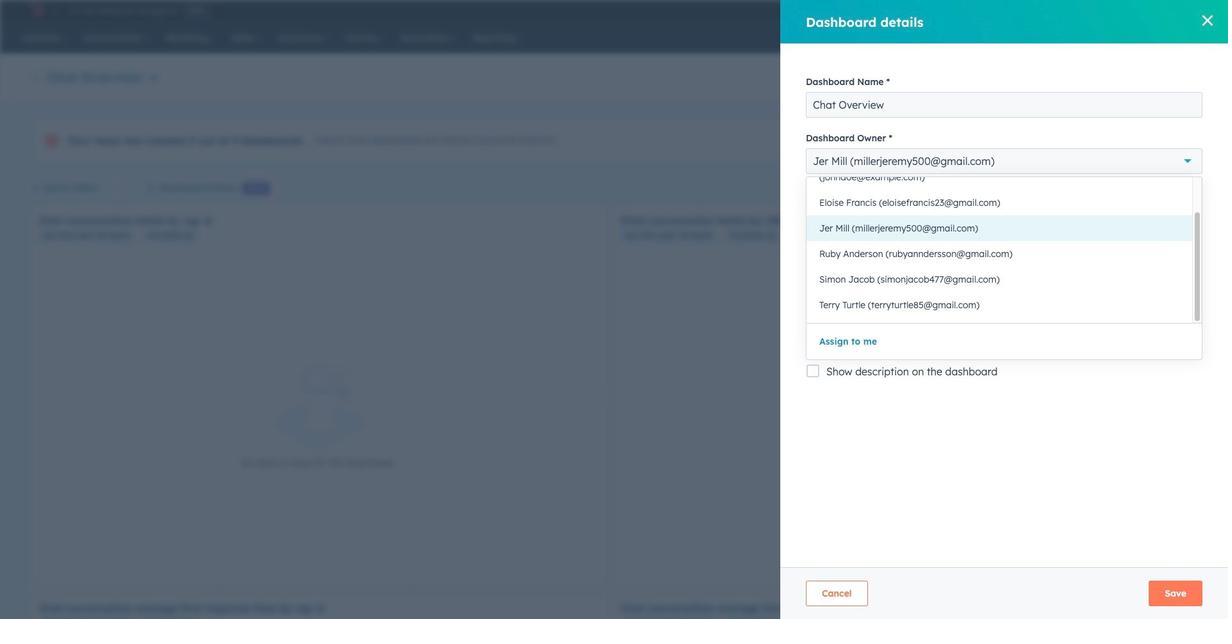 Task type: vqa. For each thing, say whether or not it's contained in the screenshot.
'Edit' in Edit implicit consent content button
no



Task type: describe. For each thing, give the bounding box(es) containing it.
chat conversation average first response time by rep element
[[31, 593, 607, 619]]

chat conversation totals by rep element
[[31, 205, 607, 587]]

Search HubSpot search field
[[1029, 27, 1174, 49]]

chat conversation totals by url element
[[613, 205, 1189, 587]]

chat conversation average time to close by rep element
[[613, 593, 1189, 619]]



Task type: locate. For each thing, give the bounding box(es) containing it.
banner
[[31, 64, 1188, 88]]

group
[[882, 324, 908, 341]]

dialog
[[781, 0, 1228, 619]]

None text field
[[810, 219, 1190, 314]]

None text field
[[806, 92, 1203, 118]]

list box
[[807, 164, 1202, 323]]

jer mill image
[[1110, 4, 1121, 16]]

marketplaces image
[[1013, 6, 1025, 17]]

close image
[[1203, 15, 1213, 26]]

menu
[[920, 0, 1204, 20]]



